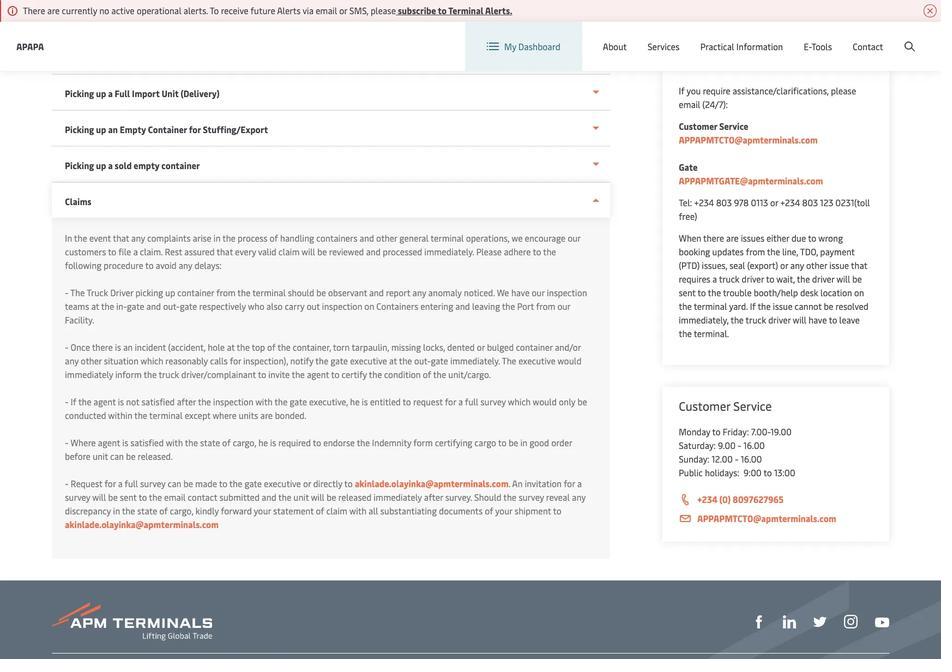 Task type: vqa. For each thing, say whether or not it's contained in the screenshot.
first your from the left
yes



Task type: describe. For each thing, give the bounding box(es) containing it.
the up bonded.
[[275, 396, 288, 408]]

to down the reveal
[[553, 505, 562, 517]]

the down '- request for a full survey can be made to the gate executive or directly to akinlade.olayinka@apmterminals.com'
[[278, 491, 292, 503]]

will up discrepancy
[[92, 491, 106, 503]]

help
[[679, 52, 704, 68]]

switch location button
[[617, 32, 696, 44]]

contact button
[[853, 22, 884, 71]]

0 horizontal spatial full
[[125, 477, 138, 489]]

1 vertical spatial appapmtcto@apmterminals.com
[[698, 512, 837, 524]]

1 vertical spatial inspection
[[322, 300, 362, 312]]

where
[[70, 436, 96, 448]]

be left the made on the bottom of the page
[[184, 477, 193, 489]]

+234 left (0)
[[698, 493, 718, 505]]

avoid
[[156, 259, 177, 271]]

dented
[[447, 341, 475, 353]]

to left leave
[[829, 314, 838, 326]]

- once there is an incident (accident, hole at the top of the container, torn tarpaulin, missing locks, dented or bulged container and/or any other situation which reasonably calls for inspection), notify the gate executive at the out-gate immediately. the executive would immediately inform the truck driver/complainant to invite the agent to certify the condition of the unit/cargo.
[[65, 341, 582, 380]]

2 vertical spatial our
[[558, 300, 571, 312]]

login
[[833, 32, 854, 44]]

immediately,
[[679, 314, 729, 326]]

and down picking
[[146, 300, 161, 312]]

a inside in the event that any complaints arise in the process of handling containers and other general terminal operations, we encourage our customers to file a claim. rest assured that every valid claim will be reviewed and processed immediately. please adhere to the following procedure to avoid any delays:
[[133, 246, 138, 258]]

the up immediately,
[[679, 300, 692, 312]]

fill 44 link
[[814, 614, 827, 629]]

be down location
[[824, 300, 834, 312]]

container inside the - the truck driver picking up container from the terminal should be observant and report any anomaly noticed. we have our inspection teams at the in-gate and out-gate respectively who also carry out inspection on containers entering and leaving the port from our facility.
[[177, 286, 214, 298]]

the down yard.
[[731, 314, 744, 326]]

the down we
[[502, 300, 515, 312]]

be left released.
[[126, 450, 136, 462]]

a inside when there are issues either due to wrong booking updates from the line, tdo, payment (ptd) issues, seal (export) or any other issue that requires a truck driver to wait, the driver will be sent to the trouble booth/help desk location on the terminal yard. if the issue cannot be resolved immediately, the truck driver will have to leave the terminal.
[[713, 273, 717, 285]]

0 vertical spatial that
[[113, 232, 129, 244]]

subscribe to terminal alerts. link
[[396, 4, 513, 16]]

any inside the - the truck driver picking up container from the terminal should be observant and report any anomaly noticed. we have our inspection teams at the in-gate and out-gate respectively who also carry out inspection on containers entering and leaving the port from our facility.
[[413, 286, 426, 298]]

. an
[[509, 477, 523, 489]]

he inside - where agent is satisfied with the state of cargo, he is required to endorse the indemnity form certifying cargo to be in good order before unit can be released.
[[259, 436, 268, 448]]

up inside the - the truck driver picking up container from the terminal should be observant and report any anomaly noticed. we have our inspection teams at the in-gate and out-gate respectively who also carry out inspection on containers entering and leaving the port from our facility.
[[165, 286, 175, 298]]

only
[[559, 396, 576, 408]]

in the event that any complaints arise in the process of handling containers and other general terminal operations, we encourage our customers to file a claim. rest assured that every valid claim will be reviewed and processed immediately. please adhere to the following procedure to avoid any delays:
[[65, 232, 581, 271]]

1 horizontal spatial from
[[536, 300, 556, 312]]

any inside when there are issues either due to wrong booking updates from the line, tdo, payment (ptd) issues, seal (export) or any other issue that requires a truck driver to wait, the driver will be sent to the trouble booth/help desk location on the terminal yard. if the issue cannot be resolved immediately, the truck driver will have to leave the terminal.
[[791, 259, 805, 271]]

terminal
[[449, 4, 484, 16]]

of left kindly
[[159, 505, 168, 517]]

login / create account
[[833, 32, 921, 44]]

who
[[248, 300, 265, 312]]

the left top
[[237, 341, 250, 353]]

indemnity
[[372, 436, 412, 448]]

claim.
[[140, 246, 163, 258]]

about
[[603, 40, 627, 52]]

2 803 from the left
[[803, 196, 818, 208]]

1 vertical spatial 16.00
[[741, 453, 762, 465]]

1 horizontal spatial at
[[227, 341, 235, 353]]

the right endorse
[[357, 436, 370, 448]]

hole
[[208, 341, 225, 353]]

other inside in the event that any complaints arise in the process of handling containers and other general terminal operations, we encourage our customers to file a claim. rest assured that every valid claim will be reviewed and processed immediately. please adhere to the following procedure to avoid any delays:
[[376, 232, 398, 244]]

immediately. inside in the event that any complaints arise in the process of handling containers and other general terminal operations, we encourage our customers to file a claim. rest assured that every valid claim will be reviewed and processed immediately. please adhere to the following procedure to avoid any delays:
[[425, 246, 474, 258]]

0 vertical spatial appapmtcto@apmterminals.com
[[679, 134, 818, 146]]

the down except
[[185, 436, 198, 448]]

of right statement
[[316, 505, 324, 517]]

of inside in the event that any complaints arise in the process of handling containers and other general terminal operations, we encourage our customers to file a claim. rest assured that every valid claim will be reviewed and processed immediately. please adhere to the following procedure to avoid any delays:
[[270, 232, 278, 244]]

updates
[[713, 246, 744, 258]]

gate inside - if the agent is not satisfied after the inspection with the gate executive, he is entitled to request for a full survey which would only be conducted within the terminal except where units are bonded.
[[290, 396, 307, 408]]

up for empty
[[96, 123, 106, 135]]

/
[[856, 32, 859, 44]]

customer for customer service
[[679, 398, 731, 414]]

desk
[[801, 286, 819, 298]]

to down inspection),
[[258, 368, 266, 380]]

bulged
[[487, 341, 514, 353]]

and up reviewed
[[360, 232, 374, 244]]

to down claim.
[[145, 259, 154, 271]]

no
[[99, 4, 109, 16]]

is down within
[[122, 436, 128, 448]]

apmt footer logo image
[[52, 602, 212, 640]]

arise
[[193, 232, 211, 244]]

in-
[[116, 300, 127, 312]]

any down rest
[[179, 259, 192, 271]]

+234 (0) 8097627965
[[698, 493, 784, 505]]

1 horizontal spatial driver
[[769, 314, 791, 326]]

gate up submitted
[[245, 477, 262, 489]]

other inside - once there is an incident (accident, hole at the top of the container, torn tarpaulin, missing locks, dented or bulged container and/or any other situation which reasonably calls for inspection), notify the gate executive at the out-gate immediately. the executive would immediately inform the truck driver/complainant to invite the agent to certify the condition of the unit/cargo.
[[81, 355, 102, 367]]

gate left respectively
[[180, 300, 197, 312]]

0 horizontal spatial please
[[371, 4, 396, 16]]

is left the not on the bottom
[[118, 396, 124, 408]]

2 horizontal spatial driver
[[813, 273, 835, 285]]

would inside - once there is an incident (accident, hole at the top of the container, torn tarpaulin, missing locks, dented or bulged container and/or any other situation which reasonably calls for inspection), notify the gate executive at the out-gate immediately. the executive would immediately inform the truck driver/complainant to invite the agent to certify the condition of the unit/cargo.
[[558, 355, 582, 367]]

assured
[[184, 246, 215, 258]]

the up submitted
[[229, 477, 243, 489]]

the down . an
[[504, 491, 517, 503]]

the up the conducted on the bottom left of page
[[78, 396, 91, 408]]

cargo, inside . an invitation for a survey will be sent to the email contact submitted and the unit will be released immediately after survey. should the survey reveal any discrepancy in the state of cargo, kindly forward your statement of claim with all substantiating documents of your shipment to akinlade.olayinka@apmterminals.com
[[170, 505, 194, 517]]

1 vertical spatial from
[[216, 286, 236, 298]]

forward
[[221, 505, 252, 517]]

to right the made on the bottom of the page
[[219, 477, 227, 489]]

is inside - once there is an incident (accident, hole at the top of the container, torn tarpaulin, missing locks, dented or bulged container and/or any other situation which reasonably calls for inspection), notify the gate executive at the out-gate immediately. the executive would immediately inform the truck driver/complainant to invite the agent to certify the condition of the unit/cargo.
[[115, 341, 121, 353]]

terminal inside in the event that any complaints arise in the process of handling containers and other general terminal operations, we encourage our customers to file a claim. rest assured that every valid claim will be reviewed and processed immediately. please adhere to the following procedure to avoid any delays:
[[431, 232, 464, 244]]

to up 9.00
[[713, 426, 721, 438]]

adhere
[[504, 246, 531, 258]]

tarpaulin,
[[352, 341, 389, 353]]

import
[[132, 87, 160, 99]]

- the truck driver picking up container from the terminal should be observant and report any anomaly noticed. we have our inspection teams at the in-gate and out-gate respectively who also carry out inspection on containers entering and leaving the port from our facility.
[[65, 286, 587, 326]]

immediately. inside - once there is an incident (accident, hole at the top of the container, torn tarpaulin, missing locks, dented or bulged container and/or any other situation which reasonably calls for inspection), notify the gate executive at the out-gate immediately. the executive would immediately inform the truck driver/complainant to invite the agent to certify the condition of the unit/cargo.
[[451, 355, 500, 367]]

the left trouble
[[708, 286, 721, 298]]

carry
[[285, 300, 305, 312]]

the right inform
[[144, 368, 157, 380]]

- right 12.00 at the right of the page
[[735, 453, 739, 465]]

the up who
[[238, 286, 251, 298]]

the down immediately,
[[679, 327, 692, 339]]

containers
[[377, 300, 419, 312]]

of down should
[[485, 505, 494, 517]]

container,
[[293, 341, 331, 353]]

any up claim.
[[131, 232, 145, 244]]

sunday:
[[679, 453, 710, 465]]

of right top
[[267, 341, 276, 353]]

to up the released
[[345, 477, 353, 489]]

1 vertical spatial that
[[217, 246, 233, 258]]

or left sms,
[[339, 4, 347, 16]]

order
[[552, 436, 572, 448]]

the right 'in'
[[74, 232, 87, 244]]

tel: +234 803 978 0113 or +234 803 123 0231(toll free)
[[679, 196, 871, 222]]

- for - the truck driver picking up container from the terminal should be observant and report any anomaly noticed. we have our inspection teams at the in-gate and out-gate respectively who also carry out inspection on containers entering and leaving the port from our facility.
[[65, 286, 69, 298]]

be up discrepancy
[[108, 491, 118, 503]]

public
[[679, 466, 703, 478]]

claim inside . an invitation for a survey will be sent to the email contact submitted and the unit will be released immediately after survey. should the survey reveal any discrepancy in the state of cargo, kindly forward your statement of claim with all substantiating documents of your shipment to akinlade.olayinka@apmterminals.com
[[327, 505, 348, 517]]

wait,
[[777, 273, 795, 285]]

trouble
[[723, 286, 752, 298]]

when there are issues either due to wrong booking updates from the line, tdo, payment (ptd) issues, seal (export) or any other issue that requires a truck driver to wait, the driver will be sent to the trouble booth/help desk location on the terminal yard. if the issue cannot be resolved immediately, the truck driver will have to leave the terminal.
[[679, 232, 869, 339]]

wrong
[[819, 232, 844, 244]]

in inside in the event that any complaints arise in the process of handling containers and other general terminal operations, we encourage our customers to file a claim. rest assured that every valid claim will be reviewed and processed immediately. please adhere to the following procedure to avoid any delays:
[[214, 232, 221, 244]]

to right cargo at the bottom
[[498, 436, 507, 448]]

the down either
[[768, 246, 781, 258]]

0 vertical spatial 16.00
[[744, 439, 765, 451]]

1 horizontal spatial truck
[[719, 273, 740, 285]]

- where agent is satisfied with the state of cargo, he is required to endorse the indemnity form certifying cargo to be in good order before unit can be released.
[[65, 436, 572, 462]]

claims
[[65, 195, 91, 207]]

full
[[115, 87, 130, 99]]

the down notify
[[292, 368, 305, 380]]

information
[[737, 40, 784, 52]]

there inside when there are issues either due to wrong booking updates from the line, tdo, payment (ptd) issues, seal (export) or any other issue that requires a truck driver to wait, the driver will be sent to the trouble booth/help desk location on the terminal yard. if the issue cannot be resolved immediately, the truck driver will have to leave the terminal.
[[704, 232, 725, 244]]

the down locks,
[[433, 368, 447, 380]]

up for sold
[[96, 159, 106, 171]]

be down directly
[[327, 491, 336, 503]]

be left good
[[509, 436, 519, 448]]

1 your from the left
[[254, 505, 271, 517]]

for inside - once there is an incident (accident, hole at the top of the container, torn tarpaulin, missing locks, dented or bulged container and/or any other situation which reasonably calls for inspection), notify the gate executive at the out-gate immediately. the executive would immediately inform the truck driver/complainant to invite the agent to certify the condition of the unit/cargo.
[[230, 355, 241, 367]]

picking up a full import unit (delivery)
[[65, 87, 220, 99]]

port
[[517, 300, 534, 312]]

facebook image
[[753, 615, 766, 629]]

container inside - once there is an incident (accident, hole at the top of the container, torn tarpaulin, missing locks, dented or bulged container and/or any other situation which reasonably calls for inspection), notify the gate executive at the out-gate immediately. the executive would immediately inform the truck driver/complainant to invite the agent to certify the condition of the unit/cargo.
[[516, 341, 553, 353]]

the up every
[[223, 232, 236, 244]]

to down released.
[[139, 491, 147, 503]]

empty
[[120, 123, 146, 135]]

gate down the torn
[[331, 355, 348, 367]]

sold
[[115, 159, 132, 171]]

agent inside - if the agent is not satisfied after the inspection with the gate executive, he is entitled to request for a full survey which would only be conducted within the terminal except where units are bonded.
[[94, 396, 116, 408]]

2 horizontal spatial at
[[389, 355, 397, 367]]

immediately inside - once there is an incident (accident, hole at the top of the container, torn tarpaulin, missing locks, dented or bulged container and/or any other situation which reasonably calls for inspection), notify the gate executive at the out-gate immediately. the executive would immediately inform the truck driver/complainant to invite the agent to certify the condition of the unit/cargo.
[[65, 368, 113, 380]]

switch
[[635, 32, 661, 44]]

the inside the - the truck driver picking up container from the terminal should be observant and report any anomaly noticed. we have our inspection teams at the in-gate and out-gate respectively who also carry out inspection on containers entering and leaving the port from our facility.
[[70, 286, 85, 298]]

have inside the - the truck driver picking up container from the terminal should be observant and report any anomaly noticed. we have our inspection teams at the in-gate and out-gate respectively who also carry out inspection on containers entering and leaving the port from our facility.
[[512, 286, 530, 298]]

invite
[[268, 368, 290, 380]]

calls
[[210, 355, 228, 367]]

2 horizontal spatial executive
[[519, 355, 556, 367]]

- for - once there is an incident (accident, hole at the top of the container, torn tarpaulin, missing locks, dented or bulged container and/or any other situation which reasonably calls for inspection), notify the gate executive at the out-gate immediately. the executive would immediately inform the truck driver/complainant to invite the agent to certify the condition of the unit/cargo.
[[65, 341, 69, 353]]

is left required
[[270, 436, 276, 448]]

please
[[476, 246, 502, 258]]

to up "booth/help"
[[766, 273, 775, 285]]

unit/cargo.
[[449, 368, 491, 380]]

in inside - where agent is satisfied with the state of cargo, he is required to endorse the indemnity form certifying cargo to be in good order before unit can be released.
[[521, 436, 528, 448]]

certify
[[342, 368, 367, 380]]

an inside dropdown button
[[108, 123, 118, 135]]

0 vertical spatial akinlade.olayinka@apmterminals.com link
[[355, 477, 509, 489]]

if inside when there are issues either due to wrong booking updates from the line, tdo, payment (ptd) issues, seal (export) or any other issue that requires a truck driver to wait, the driver will be sent to the trouble booth/help desk location on the terminal yard. if the issue cannot be resolved immediately, the truck driver will have to leave the terminal.
[[750, 300, 756, 312]]

also
[[267, 300, 283, 312]]

the down container,
[[316, 355, 329, 367]]

0 vertical spatial inspection
[[547, 286, 587, 298]]

will up location
[[837, 273, 851, 285]]

to left endorse
[[313, 436, 321, 448]]

cannot
[[795, 300, 822, 312]]

entering
[[421, 300, 454, 312]]

to down the requires on the right
[[698, 286, 706, 298]]

+234 right tel:
[[695, 196, 714, 208]]

survey down request at the bottom left of the page
[[65, 491, 90, 503]]

truck inside - once there is an incident (accident, hole at the top of the container, torn tarpaulin, missing locks, dented or bulged container and/or any other situation which reasonably calls for inspection), notify the gate executive at the out-gate immediately. the executive would immediately inform the truck driver/complainant to invite the agent to certify the condition of the unit/cargo.
[[159, 368, 179, 380]]

either
[[767, 232, 790, 244]]

gate down picking
[[127, 300, 144, 312]]

complaints
[[147, 232, 191, 244]]

1 horizontal spatial can
[[168, 477, 181, 489]]

to left 'file'
[[108, 246, 116, 258]]

the down released.
[[149, 491, 162, 503]]

(0)
[[720, 493, 731, 505]]

state inside . an invitation for a survey will be sent to the email contact submitted and the unit will be released immediately after survey. should the survey reveal any discrepancy in the state of cargo, kindly forward your statement of claim with all substantiating documents of your shipment to akinlade.olayinka@apmterminals.com
[[137, 505, 157, 517]]

subscribe
[[398, 4, 436, 16]]

units
[[239, 409, 258, 421]]

1 horizontal spatial akinlade.olayinka@apmterminals.com
[[355, 477, 509, 489]]

- right 9.00
[[738, 439, 742, 451]]

satisfied inside - if the agent is not satisfied after the inspection with the gate executive, he is entitled to request for a full survey which would only be conducted within the terminal except where units are bonded.
[[142, 396, 175, 408]]

other inside when there are issues either due to wrong booking updates from the line, tdo, payment (ptd) issues, seal (export) or any other issue that requires a truck driver to wait, the driver will be sent to the trouble booth/help desk location on the terminal yard. if the issue cannot be resolved immediately, the truck driver will have to leave the terminal.
[[807, 259, 828, 271]]

respectively
[[199, 300, 246, 312]]

invitation
[[525, 477, 562, 489]]

you tube link
[[876, 615, 890, 628]]

inspection inside - if the agent is not satisfied after the inspection with the gate executive, he is entitled to request for a full survey which would only be conducted within the terminal except where units are bonded.
[[213, 396, 254, 408]]

if inside - if the agent is not satisfied after the inspection with the gate executive, he is entitled to request for a full survey which would only be conducted within the terminal except where units are bonded.
[[71, 396, 76, 408]]

for inside . an invitation for a survey will be sent to the email contact submitted and the unit will be released immediately after survey. should the survey reveal any discrepancy in the state of cargo, kindly forward your statement of claim with all substantiating documents of your shipment to akinlade.olayinka@apmterminals.com
[[564, 477, 575, 489]]

gate down locks,
[[431, 355, 448, 367]]

he inside - if the agent is not satisfied after the inspection with the gate executive, he is entitled to request for a full survey which would only be conducted within the terminal except where units are bonded.
[[350, 396, 360, 408]]

and right reviewed
[[366, 246, 381, 258]]

on inside when there are issues either due to wrong booking updates from the line, tdo, payment (ptd) issues, seal (export) or any other issue that requires a truck driver to wait, the driver will be sent to the trouble booth/help desk location on the terminal yard. if the issue cannot be resolved immediately, the truck driver will have to leave the terminal.
[[855, 286, 865, 298]]

be up resolved
[[853, 273, 862, 285]]

and left the report
[[369, 286, 384, 298]]

0 vertical spatial are
[[47, 4, 60, 16]]

reasonably
[[165, 355, 208, 367]]

- for - if the agent is not satisfied after the inspection with the gate executive, he is entitled to request for a full survey which would only be conducted within the terminal except where units are bonded.
[[65, 396, 69, 408]]

locks,
[[423, 341, 445, 353]]

customer service appapmtcto@apmterminals.com
[[679, 120, 818, 146]]

the up desk
[[797, 273, 810, 285]]

or left directly
[[303, 477, 311, 489]]

to down the encourage
[[533, 246, 541, 258]]

service for customer service
[[734, 398, 772, 414]]

good
[[530, 436, 550, 448]]

will down directly
[[311, 491, 325, 503]]

apapa link
[[16, 40, 44, 53]]

a left full
[[108, 87, 113, 99]]

executive,
[[309, 396, 348, 408]]

yard.
[[729, 300, 748, 312]]

0 horizontal spatial executive
[[264, 477, 301, 489]]

active
[[111, 4, 135, 16]]

1 horizontal spatial email
[[316, 4, 337, 16]]

booth/help
[[754, 286, 799, 298]]

8097627965
[[733, 493, 784, 505]]

top
[[252, 341, 265, 353]]

email inside . an invitation for a survey will be sent to the email contact submitted and the unit will be released immediately after survey. should the survey reveal any discrepancy in the state of cargo, kindly forward your statement of claim with all substantiating documents of your shipment to akinlade.olayinka@apmterminals.com
[[164, 491, 186, 503]]

is left entitled
[[362, 396, 368, 408]]

0113
[[751, 196, 769, 208]]

would inside - if the agent is not satisfied after the inspection with the gate executive, he is entitled to request for a full survey which would only be conducted within the terminal except where units are bonded.
[[533, 396, 557, 408]]

1 horizontal spatial issue
[[830, 259, 850, 271]]

in inside . an invitation for a survey will be sent to the email contact submitted and the unit will be released immediately after survey. should the survey reveal any discrepancy in the state of cargo, kindly forward your statement of claim with all substantiating documents of your shipment to akinlade.olayinka@apmterminals.com
[[113, 505, 120, 517]]

to right 9:00
[[764, 466, 772, 478]]

statement
[[273, 505, 314, 517]]

for right request at the bottom left of the page
[[105, 477, 116, 489]]

the down the encourage
[[543, 246, 557, 258]]

location
[[663, 32, 696, 44]]

can inside - where agent is satisfied with the state of cargo, he is required to endorse the indemnity form certifying cargo to be in good order before unit can be released.
[[110, 450, 124, 462]]

and down noticed.
[[456, 300, 470, 312]]

a left sold
[[108, 159, 113, 171]]

twitter image
[[814, 615, 827, 629]]

to right due
[[809, 232, 817, 244]]

the down "booth/help"
[[758, 300, 771, 312]]



Task type: locate. For each thing, give the bounding box(es) containing it.
picking up a full import unit (delivery) button
[[52, 75, 610, 111]]

e-tools button
[[804, 22, 833, 71]]

up inside the picking up a full import unit (delivery) dropdown button
[[96, 87, 106, 99]]

please inside if you require assistance/clarifications, please email (24/7):
[[831, 85, 857, 97]]

anomaly
[[429, 286, 462, 298]]

1 horizontal spatial your
[[495, 505, 513, 517]]

a right request at the bottom left of the page
[[118, 477, 123, 489]]

2 appapmtcto@apmterminals.com link from the top
[[679, 512, 873, 525]]

16.00 down 7.00-
[[744, 439, 765, 451]]

terminal.
[[694, 327, 729, 339]]

picking for picking up a full import unit (delivery)
[[65, 87, 94, 99]]

1 vertical spatial state
[[137, 505, 157, 517]]

1 horizontal spatial if
[[679, 85, 685, 97]]

in
[[214, 232, 221, 244], [521, 436, 528, 448], [113, 505, 120, 517]]

1 horizontal spatial full
[[465, 396, 479, 408]]

services button
[[648, 22, 680, 71]]

+234 right "0113"
[[781, 196, 801, 208]]

appapmtgate@apmterminals.com
[[679, 175, 824, 187]]

please down tools
[[831, 85, 857, 97]]

978
[[734, 196, 749, 208]]

missing
[[392, 341, 421, 353]]

cargo, inside - where agent is satisfied with the state of cargo, he is required to endorse the indemnity form certifying cargo to be in good order before unit can be released.
[[233, 436, 256, 448]]

up left sold
[[96, 159, 106, 171]]

driver down "booth/help"
[[769, 314, 791, 326]]

terminal inside the - the truck driver picking up container from the terminal should be observant and report any anomaly noticed. we have our inspection teams at the in-gate and out-gate respectively who also carry out inspection on containers entering and leaving the port from our facility.
[[253, 286, 286, 298]]

1 vertical spatial full
[[125, 477, 138, 489]]

2 vertical spatial that
[[852, 259, 868, 271]]

other up processed
[[376, 232, 398, 244]]

with inside - if the agent is not satisfied after the inspection with the gate executive, he is entitled to request for a full survey which would only be conducted within the terminal except where units are bonded.
[[256, 396, 273, 408]]

up inside picking up a sold empty container dropdown button
[[96, 159, 106, 171]]

1 horizontal spatial with
[[256, 396, 273, 408]]

0 horizontal spatial your
[[254, 505, 271, 517]]

1 horizontal spatial are
[[261, 409, 273, 421]]

1 picking from the top
[[65, 87, 94, 99]]

0 horizontal spatial other
[[81, 355, 102, 367]]

login / create account link
[[813, 22, 921, 54]]

picking for picking up a sold empty container
[[65, 159, 94, 171]]

unit inside . an invitation for a survey will be sent to the email contact submitted and the unit will be released immediately after survey. should the survey reveal any discrepancy in the state of cargo, kindly forward your statement of claim with all substantiating documents of your shipment to akinlade.olayinka@apmterminals.com
[[294, 491, 309, 503]]

123
[[821, 196, 834, 208]]

gate
[[679, 161, 698, 173]]

0 horizontal spatial akinlade.olayinka@apmterminals.com link
[[65, 518, 219, 530]]

our right the encourage
[[568, 232, 581, 244]]

0 horizontal spatial state
[[137, 505, 157, 517]]

claims element
[[52, 218, 610, 559]]

which inside - if the agent is not satisfied after the inspection with the gate executive, he is entitled to request for a full survey which would only be conducted within the terminal except where units are bonded.
[[508, 396, 531, 408]]

1 vertical spatial on
[[365, 300, 374, 312]]

email inside if you require assistance/clarifications, please email (24/7):
[[679, 98, 701, 110]]

803 left 978
[[717, 196, 732, 208]]

agent up within
[[94, 396, 116, 408]]

satisfied right the not on the bottom
[[142, 396, 175, 408]]

there inside - once there is an incident (accident, hole at the top of the container, torn tarpaulin, missing locks, dented or bulged container and/or any other situation which reasonably calls for inspection), notify the gate executive at the out-gate immediately. the executive would immediately inform the truck driver/complainant to invite the agent to certify the condition of the unit/cargo.
[[92, 341, 113, 353]]

0 horizontal spatial driver
[[742, 273, 765, 285]]

survey up shipment
[[519, 491, 544, 503]]

picking
[[136, 286, 163, 298]]

email down "you"
[[679, 98, 701, 110]]

0 vertical spatial unit
[[93, 450, 108, 462]]

. an invitation for a survey will be sent to the email contact submitted and the unit will be released immediately after survey. should the survey reveal any discrepancy in the state of cargo, kindly forward your statement of claim with all substantiating documents of your shipment to akinlade.olayinka@apmterminals.com
[[65, 477, 586, 530]]

customer for customer service appapmtcto@apmterminals.com
[[679, 120, 718, 132]]

- if the agent is not satisfied after the inspection with the gate executive, he is entitled to request for a full survey which would only be conducted within the terminal except where units are bonded.
[[65, 396, 588, 421]]

executive up statement
[[264, 477, 301, 489]]

with up released.
[[166, 436, 183, 448]]

1 horizontal spatial executive
[[350, 355, 387, 367]]

in right arise
[[214, 232, 221, 244]]

if inside if you require assistance/clarifications, please email (24/7):
[[679, 85, 685, 97]]

9:00
[[744, 466, 762, 478]]

will inside in the event that any complaints arise in the process of handling containers and other general terminal operations, we encourage our customers to file a claim. rest assured that every valid claim will be reviewed and processed immediately. please adhere to the following procedure to avoid any delays:
[[302, 246, 315, 258]]

on inside the - the truck driver picking up container from the terminal should be observant and report any anomaly noticed. we have our inspection teams at the in-gate and out-gate respectively who also carry out inspection on containers entering and leaving the port from our facility.
[[365, 300, 374, 312]]

akinlade.olayinka@apmterminals.com inside . an invitation for a survey will be sent to the email contact submitted and the unit will be released immediately after survey. should the survey reveal any discrepancy in the state of cargo, kindly forward your statement of claim with all substantiating documents of your shipment to akinlade.olayinka@apmterminals.com
[[65, 518, 219, 530]]

up for full
[[96, 87, 106, 99]]

up right picking
[[165, 286, 175, 298]]

which inside - once there is an incident (accident, hole at the top of the container, torn tarpaulin, missing locks, dented or bulged container and/or any other situation which reasonably calls for inspection), notify the gate executive at the out-gate immediately. the executive would immediately inform the truck driver/complainant to invite the agent to certify the condition of the unit/cargo.
[[141, 355, 163, 367]]

be inside in the event that any complaints arise in the process of handling containers and other general terminal operations, we encourage our customers to file a claim. rest assured that every valid claim will be reviewed and processed immediately. please adhere to the following procedure to avoid any delays:
[[318, 246, 327, 258]]

1 vertical spatial an
[[123, 341, 133, 353]]

terminal right general
[[431, 232, 464, 244]]

any right the report
[[413, 286, 426, 298]]

0 horizontal spatial have
[[512, 286, 530, 298]]

apapa
[[16, 40, 44, 52]]

friday:
[[723, 426, 749, 438]]

1 vertical spatial container
[[177, 286, 214, 298]]

state inside - where agent is satisfied with the state of cargo, he is required to endorse the indemnity form certifying cargo to be in good order before unit can be released.
[[200, 436, 220, 448]]

2 vertical spatial other
[[81, 355, 102, 367]]

can left the made on the bottom of the page
[[168, 477, 181, 489]]

youtube image
[[876, 618, 890, 627]]

appapmtcto@apmterminals.com link
[[679, 134, 818, 146], [679, 512, 873, 525]]

the right certify in the bottom of the page
[[369, 368, 382, 380]]

16.00 up 9:00
[[741, 453, 762, 465]]

1 vertical spatial would
[[533, 396, 557, 408]]

sent inside when there are issues either due to wrong booking updates from the line, tdo, payment (ptd) issues, seal (export) or any other issue that requires a truck driver to wait, the driver will be sent to the trouble booth/help desk location on the terminal yard. if the issue cannot be resolved immediately, the truck driver will have to leave the terminal.
[[679, 286, 696, 298]]

0 vertical spatial the
[[70, 286, 85, 298]]

the inside - once there is an incident (accident, hole at the top of the container, torn tarpaulin, missing locks, dented or bulged container and/or any other situation which reasonably calls for inspection), notify the gate executive at the out-gate immediately. the executive would immediately inform the truck driver/complainant to invite the agent to certify the condition of the unit/cargo.
[[502, 355, 517, 367]]

2 your from the left
[[495, 505, 513, 517]]

0 vertical spatial an
[[108, 123, 118, 135]]

for inside - if the agent is not satisfied after the inspection with the gate executive, he is entitled to request for a full survey which would only be conducted within the terminal except where units are bonded.
[[445, 396, 457, 408]]

of up valid
[[270, 232, 278, 244]]

out- inside - once there is an incident (accident, hole at the top of the container, torn tarpaulin, missing locks, dented or bulged container and/or any other situation which reasonably calls for inspection), notify the gate executive at the out-gate immediately. the executive would immediately inform the truck driver/complainant to invite the agent to certify the condition of the unit/cargo.
[[414, 355, 431, 367]]

sent
[[679, 286, 696, 298], [120, 491, 137, 503]]

in right discrepancy
[[113, 505, 120, 517]]

immediately up substantiating
[[374, 491, 422, 503]]

customer down the (24/7):
[[679, 120, 718, 132]]

to left terminal at top
[[438, 4, 447, 16]]

of inside - where agent is satisfied with the state of cargo, he is required to endorse the indemnity form certifying cargo to be in good order before unit can be released.
[[222, 436, 231, 448]]

to left certify in the bottom of the page
[[331, 368, 340, 380]]

not
[[126, 396, 139, 408]]

terminal inside - if the agent is not satisfied after the inspection with the gate executive, he is entitled to request for a full survey which would only be conducted within the terminal except where units are bonded.
[[149, 409, 183, 421]]

if
[[679, 85, 685, 97], [750, 300, 756, 312], [71, 396, 76, 408]]

- inside - where agent is satisfied with the state of cargo, he is required to endorse the indemnity form certifying cargo to be in good order before unit can be released.
[[65, 436, 69, 448]]

monday
[[679, 426, 711, 438]]

a inside . an invitation for a survey will be sent to the email contact submitted and the unit will be released immediately after survey. should the survey reveal any discrepancy in the state of cargo, kindly forward your statement of claim with all substantiating documents of your shipment to akinlade.olayinka@apmterminals.com
[[578, 477, 582, 489]]

sent inside . an invitation for a survey will be sent to the email contact submitted and the unit will be released immediately after survey. should the survey reveal any discrepancy in the state of cargo, kindly forward your statement of claim with all substantiating documents of your shipment to akinlade.olayinka@apmterminals.com
[[120, 491, 137, 503]]

0 vertical spatial our
[[568, 232, 581, 244]]

0 horizontal spatial can
[[110, 450, 124, 462]]

noticed.
[[464, 286, 495, 298]]

at right the hole
[[227, 341, 235, 353]]

- for - where agent is satisfied with the state of cargo, he is required to endorse the indemnity form certifying cargo to be in good order before unit can be released.
[[65, 436, 69, 448]]

e-
[[804, 40, 812, 52]]

account
[[889, 32, 921, 44]]

akinlade.olayinka@apmterminals.com
[[355, 477, 509, 489], [65, 518, 219, 530]]

picking up the claims
[[65, 159, 94, 171]]

booking
[[679, 246, 711, 258]]

agent inside - once there is an incident (accident, hole at the top of the container, torn tarpaulin, missing locks, dented or bulged container and/or any other situation which reasonably calls for inspection), notify the gate executive at the out-gate immediately. the executive would immediately inform the truck driver/complainant to invite the agent to certify the condition of the unit/cargo.
[[307, 368, 329, 380]]

substantiating
[[381, 505, 437, 517]]

1 vertical spatial email
[[679, 98, 701, 110]]

container right empty
[[162, 159, 200, 171]]

claim down the released
[[327, 505, 348, 517]]

which up good
[[508, 396, 531, 408]]

reviewed
[[329, 246, 364, 258]]

1 horizontal spatial sent
[[679, 286, 696, 298]]

2 horizontal spatial are
[[727, 232, 739, 244]]

0 vertical spatial out-
[[163, 300, 180, 312]]

0 horizontal spatial issue
[[773, 300, 793, 312]]

1 horizontal spatial there
[[704, 232, 725, 244]]

container inside dropdown button
[[162, 159, 200, 171]]

0 horizontal spatial at
[[91, 300, 99, 312]]

on
[[855, 286, 865, 298], [365, 300, 374, 312]]

full down unit/cargo.
[[465, 396, 479, 408]]

1 horizontal spatial 803
[[803, 196, 818, 208]]

or inside when there are issues either due to wrong booking updates from the line, tdo, payment (ptd) issues, seal (export) or any other issue that requires a truck driver to wait, the driver will be sent to the trouble booth/help desk location on the terminal yard. if the issue cannot be resolved immediately, the truck driver will have to leave the terminal.
[[781, 259, 789, 271]]

be right only
[[578, 396, 588, 408]]

0 horizontal spatial are
[[47, 4, 60, 16]]

on down observant
[[365, 300, 374, 312]]

0 vertical spatial in
[[214, 232, 221, 244]]

required
[[278, 436, 311, 448]]

of
[[270, 232, 278, 244], [267, 341, 276, 353], [423, 368, 431, 380], [222, 436, 231, 448], [159, 505, 168, 517], [316, 505, 324, 517], [485, 505, 494, 517]]

1 customer from the top
[[679, 120, 718, 132]]

2 horizontal spatial with
[[350, 505, 367, 517]]

location
[[821, 286, 853, 298]]

1 803 from the left
[[717, 196, 732, 208]]

if right yard.
[[750, 300, 756, 312]]

1 vertical spatial can
[[168, 477, 181, 489]]

1 vertical spatial sent
[[120, 491, 137, 503]]

there are currently no active operational alerts. to receive future alerts via email or sms, please subscribe to terminal alerts.
[[23, 4, 513, 16]]

0 vertical spatial if
[[679, 85, 685, 97]]

the left in-
[[101, 300, 114, 312]]

require
[[703, 85, 731, 97]]

from inside when there are issues either due to wrong booking updates from the line, tdo, payment (ptd) issues, seal (export) or any other issue that requires a truck driver to wait, the driver will be sent to the trouble booth/help desk location on the terminal yard. if the issue cannot be resolved immediately, the truck driver will have to leave the terminal.
[[746, 246, 766, 258]]

- inside the - the truck driver picking up container from the terminal should be observant and report any anomaly noticed. we have our inspection teams at the in-gate and out-gate respectively who also carry out inspection on containers entering and leaving the port from our facility.
[[65, 286, 69, 298]]

13:00
[[774, 466, 796, 478]]

1 horizontal spatial the
[[502, 355, 517, 367]]

terminal inside when there are issues either due to wrong booking updates from the line, tdo, payment (ptd) issues, seal (export) or any other issue that requires a truck driver to wait, the driver will be sent to the trouble booth/help desk location on the terminal yard. if the issue cannot be resolved immediately, the truck driver will have to leave the terminal.
[[694, 300, 728, 312]]

and inside . an invitation for a survey will be sent to the email contact submitted and the unit will be released immediately after survey. should the survey reveal any discrepancy in the state of cargo, kindly forward your statement of claim with all substantiating documents of your shipment to akinlade.olayinka@apmterminals.com
[[262, 491, 277, 503]]

0 horizontal spatial 803
[[717, 196, 732, 208]]

0 vertical spatial immediately.
[[425, 246, 474, 258]]

1 vertical spatial cargo,
[[170, 505, 194, 517]]

future
[[251, 4, 275, 16]]

alerts.
[[485, 4, 513, 16]]

unit inside - where agent is satisfied with the state of cargo, he is required to endorse the indemnity form certifying cargo to be in good order before unit can be released.
[[93, 450, 108, 462]]

global menu
[[731, 32, 781, 44]]

0 horizontal spatial on
[[365, 300, 374, 312]]

picking up an empty container for stuffing/export
[[65, 123, 268, 135]]

kindly
[[196, 505, 219, 517]]

for right calls
[[230, 355, 241, 367]]

the
[[74, 232, 87, 244], [223, 232, 236, 244], [543, 246, 557, 258], [768, 246, 781, 258], [797, 273, 810, 285], [238, 286, 251, 298], [708, 286, 721, 298], [101, 300, 114, 312], [502, 300, 515, 312], [679, 300, 692, 312], [758, 300, 771, 312], [731, 314, 744, 326], [679, 327, 692, 339], [237, 341, 250, 353], [278, 341, 291, 353], [316, 355, 329, 367], [399, 355, 412, 367], [144, 368, 157, 380], [292, 368, 305, 380], [369, 368, 382, 380], [433, 368, 447, 380], [78, 396, 91, 408], [198, 396, 211, 408], [275, 396, 288, 408], [134, 409, 147, 421], [185, 436, 198, 448], [357, 436, 370, 448], [229, 477, 243, 489], [149, 491, 162, 503], [278, 491, 292, 503], [504, 491, 517, 503], [122, 505, 135, 517]]

0 horizontal spatial if
[[71, 396, 76, 408]]

0 vertical spatial email
[[316, 4, 337, 16]]

- for - request for a full survey can be made to the gate executive or directly to akinlade.olayinka@apmterminals.com
[[65, 477, 69, 489]]

are inside when there are issues either due to wrong booking updates from the line, tdo, payment (ptd) issues, seal (export) or any other issue that requires a truck driver to wait, the driver will be sent to the trouble booth/help desk location on the terminal yard. if the issue cannot be resolved immediately, the truck driver will have to leave the terminal.
[[727, 232, 739, 244]]

after up except
[[177, 396, 196, 408]]

1 horizontal spatial other
[[376, 232, 398, 244]]

for right 'container'
[[189, 123, 201, 135]]

terminal left except
[[149, 409, 183, 421]]

are inside - if the agent is not satisfied after the inspection with the gate executive, he is entitled to request for a full survey which would only be conducted within the terminal except where units are bonded.
[[261, 409, 273, 421]]

of right condition
[[423, 368, 431, 380]]

service for customer service appapmtcto@apmterminals.com
[[720, 120, 749, 132]]

you
[[687, 85, 701, 97]]

processed
[[383, 246, 422, 258]]

any inside . an invitation for a survey will be sent to the email contact submitted and the unit will be released immediately after survey. should the survey reveal any discrepancy in the state of cargo, kindly forward your statement of claim with all substantiating documents of your shipment to akinlade.olayinka@apmterminals.com
[[572, 491, 586, 503]]

out-
[[163, 300, 180, 312], [414, 355, 431, 367]]

2 picking from the top
[[65, 123, 94, 135]]

survey
[[481, 396, 506, 408], [140, 477, 166, 489], [65, 491, 90, 503], [519, 491, 544, 503]]

1 horizontal spatial out-
[[414, 355, 431, 367]]

there up updates
[[704, 232, 725, 244]]

customer service
[[679, 398, 772, 414]]

with up units
[[256, 396, 273, 408]]

0 horizontal spatial claim
[[279, 246, 300, 258]]

- up teams
[[65, 286, 69, 298]]

full inside - if the agent is not satisfied after the inspection with the gate executive, he is entitled to request for a full survey which would only be conducted within the terminal except where units are bonded.
[[465, 396, 479, 408]]

0 vertical spatial service
[[720, 120, 749, 132]]

appapmtcto@apmterminals.com link up gate appapmtgate@apmterminals.com
[[679, 134, 818, 146]]

(export)
[[748, 259, 779, 271]]

(24/7):
[[703, 98, 728, 110]]

at down 'truck'
[[91, 300, 99, 312]]

truck down reasonably
[[159, 368, 179, 380]]

delays:
[[195, 259, 222, 271]]

will down cannot
[[793, 314, 807, 326]]

claim inside in the event that any complaints arise in the process of handling containers and other general terminal operations, we encourage our customers to file a claim. rest assured that every valid claim will be reviewed and processed immediately. please adhere to the following procedure to avoid any delays:
[[279, 246, 300, 258]]

that inside when there are issues either due to wrong booking updates from the line, tdo, payment (ptd) issues, seal (export) or any other issue that requires a truck driver to wait, the driver will be sent to the trouble booth/help desk location on the terminal yard. if the issue cannot be resolved immediately, the truck driver will have to leave the terminal.
[[852, 259, 868, 271]]

1 vertical spatial at
[[227, 341, 235, 353]]

cargo, down units
[[233, 436, 256, 448]]

instagram image
[[845, 615, 858, 629]]

to inside - if the agent is not satisfied after the inspection with the gate executive, he is entitled to request for a full survey which would only be conducted within the terminal except where units are bonded.
[[403, 396, 411, 408]]

picking up a sold empty container
[[65, 159, 200, 171]]

9.00
[[718, 439, 736, 451]]

1 vertical spatial truck
[[746, 314, 767, 326]]

- request for a full survey can be made to the gate executive or directly to akinlade.olayinka@apmterminals.com
[[65, 477, 509, 489]]

1 vertical spatial service
[[734, 398, 772, 414]]

0 horizontal spatial immediately
[[65, 368, 113, 380]]

survey down unit/cargo.
[[481, 396, 506, 408]]

for inside dropdown button
[[189, 123, 201, 135]]

dashboard
[[519, 40, 561, 52]]

terminal up also
[[253, 286, 286, 298]]

email left 'contact'
[[164, 491, 186, 503]]

the down bulged on the right bottom
[[502, 355, 517, 367]]

0 vertical spatial other
[[376, 232, 398, 244]]

3 picking from the top
[[65, 159, 94, 171]]

0 horizontal spatial after
[[177, 396, 196, 408]]

be inside the - the truck driver picking up container from the terminal should be observant and report any anomaly noticed. we have our inspection teams at the in-gate and out-gate respectively who also carry out inspection on containers entering and leaving the port from our facility.
[[317, 286, 326, 298]]

at inside the - the truck driver picking up container from the terminal should be observant and report any anomaly noticed. we have our inspection teams at the in-gate and out-gate respectively who also carry out inspection on containers entering and leaving the port from our facility.
[[91, 300, 99, 312]]

0 vertical spatial on
[[855, 286, 865, 298]]

2 vertical spatial picking
[[65, 159, 94, 171]]

gate appapmtgate@apmterminals.com
[[679, 161, 824, 187]]

- inside - once there is an incident (accident, hole at the top of the container, torn tarpaulin, missing locks, dented or bulged container and/or any other situation which reasonably calls for inspection), notify the gate executive at the out-gate immediately. the executive would immediately inform the truck driver/complainant to invite the agent to certify the condition of the unit/cargo.
[[65, 341, 69, 353]]

and down '- request for a full survey can be made to the gate executive or directly to akinlade.olayinka@apmterminals.com'
[[262, 491, 277, 503]]

the down missing
[[399, 355, 412, 367]]

driver
[[110, 286, 133, 298]]

or inside - once there is an incident (accident, hole at the top of the container, torn tarpaulin, missing locks, dented or bulged container and/or any other situation which reasonably calls for inspection), notify the gate executive at the out-gate immediately. the executive would immediately inform the truck driver/complainant to invite the agent to certify the condition of the unit/cargo.
[[477, 341, 485, 353]]

agent down notify
[[307, 368, 329, 380]]

2 vertical spatial truck
[[159, 368, 179, 380]]

0 vertical spatial picking
[[65, 87, 94, 99]]

should
[[288, 286, 314, 298]]

stuffing/export
[[203, 123, 268, 135]]

an inside - once there is an incident (accident, hole at the top of the container, torn tarpaulin, missing locks, dented or bulged container and/or any other situation which reasonably calls for inspection), notify the gate executive at the out-gate immediately. the executive would immediately inform the truck driver/complainant to invite the agent to certify the condition of the unit/cargo.
[[123, 341, 133, 353]]

satisfied inside - where agent is satisfied with the state of cargo, he is required to endorse the indemnity form certifying cargo to be in good order before unit can be released.
[[131, 436, 164, 448]]

discrepancy
[[65, 505, 111, 517]]

1 vertical spatial immediately.
[[451, 355, 500, 367]]

2 vertical spatial inspection
[[213, 396, 254, 408]]

truck
[[719, 273, 740, 285], [746, 314, 767, 326], [159, 368, 179, 380]]

up inside picking up an empty container for stuffing/export dropdown button
[[96, 123, 106, 135]]

our for have
[[532, 286, 545, 298]]

claim
[[279, 246, 300, 258], [327, 505, 348, 517]]

2 horizontal spatial in
[[521, 436, 528, 448]]

our inside in the event that any complaints arise in the process of handling containers and other general terminal operations, we encourage our customers to file a claim. rest assured that every valid claim will be reviewed and processed immediately. please adhere to the following procedure to avoid any delays:
[[568, 232, 581, 244]]

1 vertical spatial picking
[[65, 123, 94, 135]]

1 vertical spatial with
[[166, 436, 183, 448]]

agent inside - where agent is satisfied with the state of cargo, he is required to endorse the indemnity form certifying cargo to be in good order before unit can be released.
[[98, 436, 120, 448]]

or up the wait,
[[781, 259, 789, 271]]

1 vertical spatial which
[[508, 396, 531, 408]]

1 vertical spatial there
[[92, 341, 113, 353]]

our for encourage
[[568, 232, 581, 244]]

are right there at the left of the page
[[47, 4, 60, 16]]

rest
[[165, 246, 182, 258]]

0 horizontal spatial with
[[166, 436, 183, 448]]

1 vertical spatial issue
[[773, 300, 793, 312]]

the up except
[[198, 396, 211, 408]]

our right port
[[558, 300, 571, 312]]

1 horizontal spatial on
[[855, 286, 865, 298]]

when
[[679, 232, 702, 244]]

2 customer from the top
[[679, 398, 731, 414]]

with inside - where agent is satisfied with the state of cargo, he is required to endorse the indemnity form certifying cargo to be in good order before unit can be released.
[[166, 436, 183, 448]]

0 vertical spatial appapmtcto@apmterminals.com link
[[679, 134, 818, 146]]

0 horizontal spatial sent
[[120, 491, 137, 503]]

picking for picking up an empty container for stuffing/export
[[65, 123, 94, 135]]

that left every
[[217, 246, 233, 258]]

the up notify
[[278, 341, 291, 353]]

be inside - if the agent is not satisfied after the inspection with the gate executive, he is entitled to request for a full survey which would only be conducted within the terminal except where units are bonded.
[[578, 396, 588, 408]]

or
[[339, 4, 347, 16], [771, 196, 779, 208], [781, 259, 789, 271], [477, 341, 485, 353], [303, 477, 311, 489]]

2 vertical spatial at
[[389, 355, 397, 367]]

except
[[185, 409, 211, 421]]

claim down 'handling'
[[279, 246, 300, 258]]

2 vertical spatial email
[[164, 491, 186, 503]]

0 vertical spatial he
[[350, 396, 360, 408]]

linkedin image
[[783, 615, 797, 629]]

the down the not on the bottom
[[134, 409, 147, 421]]

any inside - once there is an incident (accident, hole at the top of the container, torn tarpaulin, missing locks, dented or bulged container and/or any other situation which reasonably calls for inspection), notify the gate executive at the out-gate immediately. the executive would immediately inform the truck driver/complainant to invite the agent to certify the condition of the unit/cargo.
[[65, 355, 79, 367]]

survey down released.
[[140, 477, 166, 489]]

1 horizontal spatial have
[[809, 314, 827, 326]]

service inside customer service appapmtcto@apmterminals.com
[[720, 120, 749, 132]]

after inside - if the agent is not satisfied after the inspection with the gate executive, he is entitled to request for a full survey which would only be conducted within the terminal except where units are bonded.
[[177, 396, 196, 408]]

procedure
[[104, 259, 143, 271]]

or left bulged on the right bottom
[[477, 341, 485, 353]]

0 vertical spatial from
[[746, 246, 766, 258]]

1 horizontal spatial cargo,
[[233, 436, 256, 448]]

2 horizontal spatial that
[[852, 259, 868, 271]]

switch location
[[635, 32, 696, 44]]

0 horizontal spatial which
[[141, 355, 163, 367]]

0 vertical spatial state
[[200, 436, 220, 448]]

0 vertical spatial have
[[512, 286, 530, 298]]

with inside . an invitation for a survey will be sent to the email contact submitted and the unit will be released immediately after survey. should the survey reveal any discrepancy in the state of cargo, kindly forward your statement of claim with all substantiating documents of your shipment to akinlade.olayinka@apmterminals.com
[[350, 505, 367, 517]]

up left empty
[[96, 123, 106, 135]]

linkedin__x28_alt_x29__3_ link
[[783, 614, 797, 629]]

a inside - if the agent is not satisfied after the inspection with the gate executive, he is entitled to request for a full survey which would only be conducted within the terminal except where units are bonded.
[[459, 396, 463, 408]]

survey inside - if the agent is not satisfied after the inspection with the gate executive, he is entitled to request for a full survey which would only be conducted within the terminal except where units are bonded.
[[481, 396, 506, 408]]

be down the containers
[[318, 246, 327, 258]]

documents
[[439, 505, 483, 517]]

immediately inside . an invitation for a survey will be sent to the email contact submitted and the unit will be released immediately after survey. should the survey reveal any discrepancy in the state of cargo, kindly forward your statement of claim with all substantiating documents of your shipment to akinlade.olayinka@apmterminals.com
[[374, 491, 422, 503]]

container
[[162, 159, 200, 171], [177, 286, 214, 298], [516, 341, 553, 353]]

close alert image
[[924, 4, 937, 17]]

terminal
[[431, 232, 464, 244], [253, 286, 286, 298], [694, 300, 728, 312], [149, 409, 183, 421]]

1 horizontal spatial akinlade.olayinka@apmterminals.com link
[[355, 477, 509, 489]]

0 vertical spatial full
[[465, 396, 479, 408]]

or inside the 'tel: +234 803 978 0113 or +234 803 123 0231(toll free)'
[[771, 196, 779, 208]]

assistance/clarifications,
[[733, 85, 829, 97]]

process
[[238, 232, 268, 244]]

after inside . an invitation for a survey will be sent to the email contact submitted and the unit will be released immediately after survey. should the survey reveal any discrepancy in the state of cargo, kindly forward your statement of claim with all substantiating documents of your shipment to akinlade.olayinka@apmterminals.com
[[424, 491, 443, 503]]

0 vertical spatial issue
[[830, 259, 850, 271]]

after
[[177, 396, 196, 408], [424, 491, 443, 503]]

0 vertical spatial at
[[91, 300, 99, 312]]

1 horizontal spatial would
[[558, 355, 582, 367]]

have inside when there are issues either due to wrong booking updates from the line, tdo, payment (ptd) issues, seal (export) or any other issue that requires a truck driver to wait, the driver will be sent to the trouble booth/help desk location on the terminal yard. if the issue cannot be resolved immediately, the truck driver will have to leave the terminal.
[[809, 314, 827, 326]]

issues,
[[702, 259, 728, 271]]

0 vertical spatial agent
[[307, 368, 329, 380]]

1 appapmtcto@apmterminals.com link from the top
[[679, 134, 818, 146]]

notify
[[290, 355, 314, 367]]

situation
[[104, 355, 139, 367]]

out- inside the - the truck driver picking up container from the terminal should be observant and report any anomaly noticed. we have our inspection teams at the in-gate and out-gate respectively who also carry out inspection on containers entering and leaving the port from our facility.
[[163, 300, 180, 312]]

1 vertical spatial the
[[502, 355, 517, 367]]

issue down "booth/help"
[[773, 300, 793, 312]]

or right "0113"
[[771, 196, 779, 208]]

your right forward
[[254, 505, 271, 517]]

of down where
[[222, 436, 231, 448]]

shape link
[[753, 614, 766, 629]]

0 horizontal spatial from
[[216, 286, 236, 298]]

1 horizontal spatial that
[[217, 246, 233, 258]]

if left "you"
[[679, 85, 685, 97]]

satisfied up released.
[[131, 436, 164, 448]]

the right discrepancy
[[122, 505, 135, 517]]

there right once
[[92, 341, 113, 353]]

incident
[[135, 341, 166, 353]]



